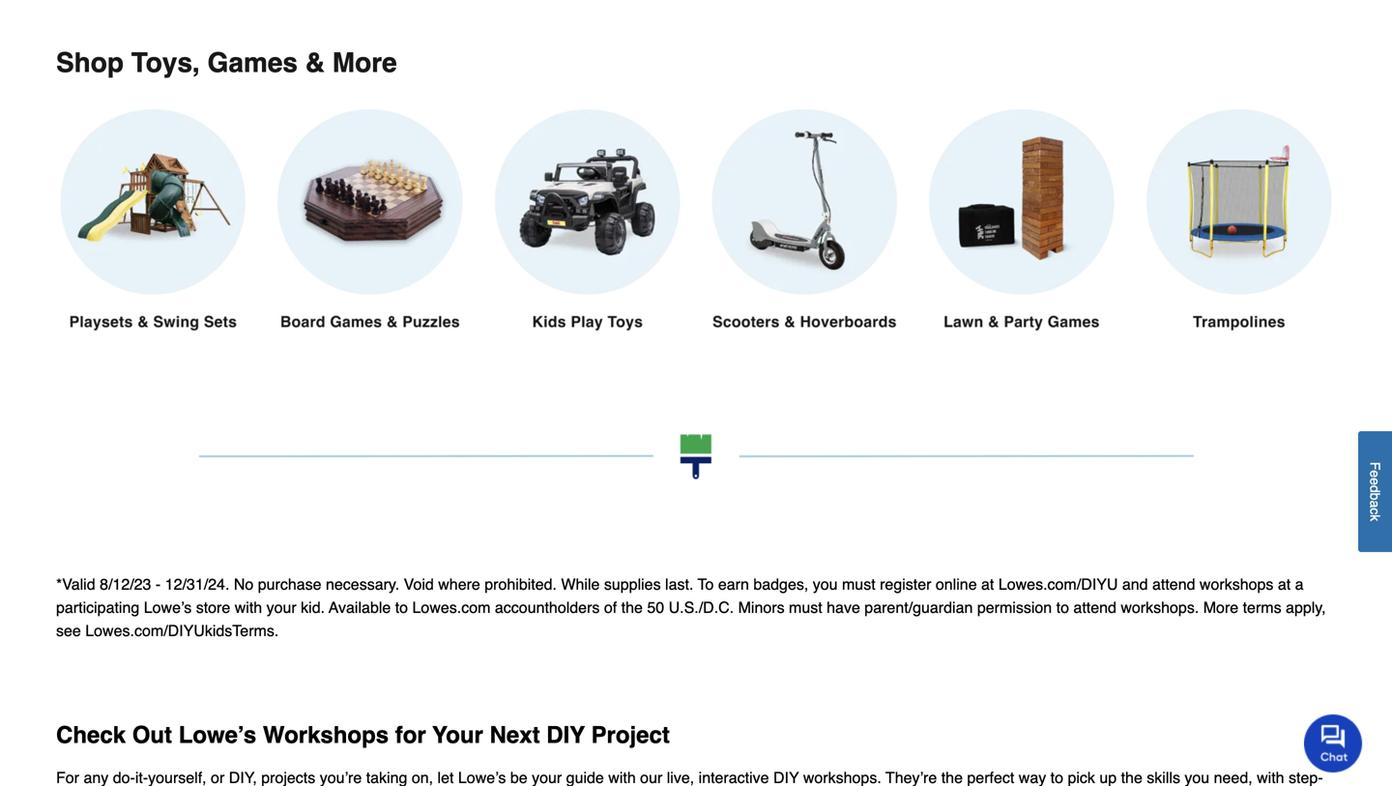 Task type: locate. For each thing, give the bounding box(es) containing it.
shop
[[56, 47, 124, 78]]

0 horizontal spatial more
[[332, 47, 397, 78]]

0 vertical spatial a
[[1368, 500, 1383, 508]]

lowe's down -
[[144, 598, 192, 616]]

a chess board. image
[[277, 109, 464, 333]]

0 vertical spatial more
[[332, 47, 397, 78]]

more
[[332, 47, 397, 78], [1204, 598, 1239, 616]]

*valid 8/12/23 - 12/31/24. no purchase necessary. void where prohibited. while supplies last. to earn badges, you must register online at lowes.com/diyu and attend workshops at a participating lowe's store with your kid. available to lowes.com accountholders of the 50 u.s./d.c. minors must have parent/guardian permission to attend workshops. more terms apply, see lowes.com/diyukidsterms.
[[56, 575, 1326, 640]]

1 e from the top
[[1368, 470, 1383, 478]]

*valid
[[56, 575, 95, 593]]

to down the void
[[395, 598, 408, 616]]

more right &
[[332, 47, 397, 78]]

available
[[329, 598, 391, 616]]

0 vertical spatial attend
[[1153, 575, 1196, 593]]

0 horizontal spatial must
[[789, 598, 823, 616]]

more down workshops
[[1204, 598, 1239, 616]]

to down the lowes.com/diyu
[[1057, 598, 1070, 616]]

e up b
[[1368, 478, 1383, 485]]

diy
[[547, 722, 585, 748]]

a up apply,
[[1296, 575, 1304, 593]]

a up k
[[1368, 500, 1383, 508]]

to
[[395, 598, 408, 616], [1057, 598, 1070, 616]]

supplies
[[604, 575, 661, 593]]

toys,
[[131, 47, 200, 78]]

at
[[982, 575, 994, 593], [1278, 575, 1291, 593]]

-
[[156, 575, 161, 593]]

a inside button
[[1368, 500, 1383, 508]]

b
[[1368, 493, 1383, 500]]

f e e d b a c k
[[1368, 462, 1383, 521]]

a kids n i u electric scooter. image
[[712, 109, 898, 333]]

necessary.
[[326, 575, 400, 593]]

a large backyard jenga game. image
[[929, 109, 1115, 333]]

1 vertical spatial more
[[1204, 598, 1239, 616]]

no
[[234, 575, 254, 593]]

attend down the lowes.com/diyu
[[1074, 598, 1117, 616]]

lowes.com
[[412, 598, 491, 616]]

must up have
[[842, 575, 876, 593]]

1 vertical spatial a
[[1296, 575, 1304, 593]]

attend up workshops.
[[1153, 575, 1196, 593]]

participating
[[56, 598, 140, 616]]

workshops.
[[1121, 598, 1199, 616]]

chat invite button image
[[1305, 714, 1364, 773]]

1 vertical spatial must
[[789, 598, 823, 616]]

shop toys, games & more
[[56, 47, 397, 78]]

1 vertical spatial attend
[[1074, 598, 1117, 616]]

accountholders
[[495, 598, 600, 616]]

e
[[1368, 470, 1383, 478], [1368, 478, 1383, 485]]

0 horizontal spatial to
[[395, 598, 408, 616]]

must
[[842, 575, 876, 593], [789, 598, 823, 616]]

online
[[936, 575, 977, 593]]

a
[[1368, 500, 1383, 508], [1296, 575, 1304, 593]]

project
[[591, 722, 670, 748]]

a paint brush icon. image
[[56, 434, 1336, 480]]

at up apply,
[[1278, 575, 1291, 593]]

k
[[1368, 515, 1383, 521]]

1 at from the left
[[982, 575, 994, 593]]

e up d
[[1368, 470, 1383, 478]]

to
[[698, 575, 714, 593]]

last.
[[665, 575, 694, 593]]

0 horizontal spatial attend
[[1074, 598, 1117, 616]]

0 horizontal spatial at
[[982, 575, 994, 593]]

more inside *valid 8/12/23 - 12/31/24. no purchase necessary. void where prohibited. while supplies last. to earn badges, you must register online at lowes.com/diyu and attend workshops at a participating lowe's store with your kid. available to lowes.com accountholders of the 50 u.s./d.c. minors must have parent/guardian permission to attend workshops. more terms apply, see lowes.com/diyukidsterms.
[[1204, 598, 1239, 616]]

for
[[395, 722, 426, 748]]

the
[[621, 598, 643, 616]]

workshops
[[263, 722, 389, 748]]

lowe's right out at the left bottom
[[179, 722, 256, 748]]

1 horizontal spatial more
[[1204, 598, 1239, 616]]

minors
[[738, 598, 785, 616]]

badges,
[[754, 575, 809, 593]]

have
[[827, 598, 861, 616]]

2 to from the left
[[1057, 598, 1070, 616]]

apply,
[[1286, 598, 1326, 616]]

at right online
[[982, 575, 994, 593]]

0 horizontal spatial a
[[1296, 575, 1304, 593]]

register
[[880, 575, 932, 593]]

lowes.com/diyukidsterms.
[[85, 622, 279, 640]]

lowe's
[[144, 598, 192, 616], [179, 722, 256, 748]]

1 horizontal spatial must
[[842, 575, 876, 593]]

1 horizontal spatial at
[[1278, 575, 1291, 593]]

1 horizontal spatial a
[[1368, 500, 1383, 508]]

attend
[[1153, 575, 1196, 593], [1074, 598, 1117, 616]]

must down you on the bottom right
[[789, 598, 823, 616]]

d
[[1368, 485, 1383, 493]]

earn
[[718, 575, 749, 593]]

f
[[1368, 462, 1383, 470]]

your
[[432, 722, 483, 748]]

1 horizontal spatial to
[[1057, 598, 1070, 616]]

0 vertical spatial lowe's
[[144, 598, 192, 616]]

void
[[404, 575, 434, 593]]

2 e from the top
[[1368, 478, 1383, 485]]



Task type: vqa. For each thing, say whether or not it's contained in the screenshot.
"More"
yes



Task type: describe. For each thing, give the bounding box(es) containing it.
12/31/24.
[[165, 575, 230, 593]]

50
[[647, 598, 664, 616]]

parent/guardian
[[865, 598, 973, 616]]

2 at from the left
[[1278, 575, 1291, 593]]

kid.
[[301, 598, 325, 616]]

out
[[132, 722, 172, 748]]

workshops
[[1200, 575, 1274, 593]]

next
[[490, 722, 540, 748]]

lowes.com/diyu
[[999, 575, 1118, 593]]

and
[[1123, 575, 1148, 593]]

a kid's white jeep ride on truck toy. image
[[494, 109, 681, 333]]

purchase
[[258, 575, 322, 593]]

terms
[[1243, 598, 1282, 616]]

f e e d b a c k button
[[1359, 431, 1393, 552]]

of
[[604, 598, 617, 616]]

u.s./d.c.
[[669, 598, 734, 616]]

8/12/23
[[100, 575, 151, 593]]

1 vertical spatial lowe's
[[179, 722, 256, 748]]

lowe's inside *valid 8/12/23 - 12/31/24. no purchase necessary. void where prohibited. while supplies last. to earn badges, you must register online at lowes.com/diyu and attend workshops at a participating lowe's store with your kid. available to lowes.com accountholders of the 50 u.s./d.c. minors must have parent/guardian permission to attend workshops. more terms apply, see lowes.com/diyukidsterms.
[[144, 598, 192, 616]]

a children's backyard wooden playset with swings and a green tube slide. image
[[60, 109, 246, 333]]

a inside *valid 8/12/23 - 12/31/24. no purchase necessary. void where prohibited. while supplies last. to earn badges, you must register online at lowes.com/diyu and attend workshops at a participating lowe's store with your kid. available to lowes.com accountholders of the 50 u.s./d.c. minors must have parent/guardian permission to attend workshops. more terms apply, see lowes.com/diyukidsterms.
[[1296, 575, 1304, 593]]

games
[[208, 47, 298, 78]]

prohibited.
[[485, 575, 557, 593]]

your
[[267, 598, 297, 616]]

&
[[305, 47, 325, 78]]

a backyard trampoline with a safety net. image
[[1146, 109, 1333, 333]]

where
[[438, 575, 480, 593]]

with
[[235, 598, 262, 616]]

0 vertical spatial must
[[842, 575, 876, 593]]

see
[[56, 622, 81, 640]]

store
[[196, 598, 230, 616]]

while
[[561, 575, 600, 593]]

check
[[56, 722, 126, 748]]

check out lowe's workshops for your next diy project
[[56, 722, 670, 748]]

1 to from the left
[[395, 598, 408, 616]]

permission
[[978, 598, 1052, 616]]

you
[[813, 575, 838, 593]]

c
[[1368, 508, 1383, 515]]

1 horizontal spatial attend
[[1153, 575, 1196, 593]]



